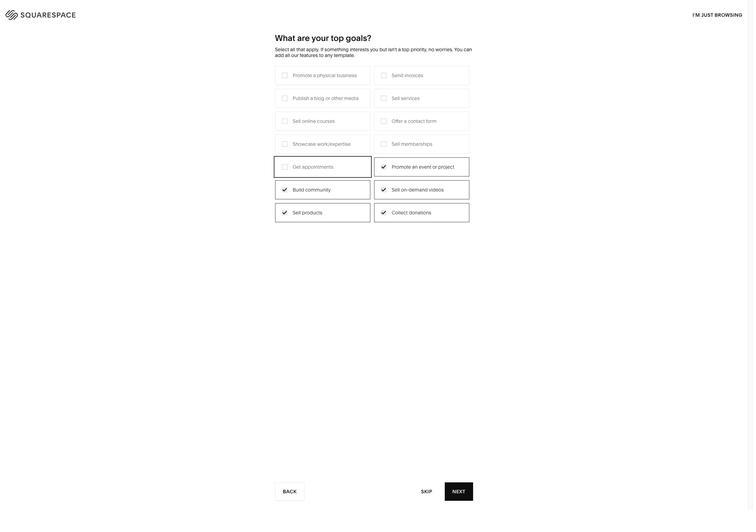Task type: vqa. For each thing, say whether or not it's contained in the screenshot.
Kearny image in the right top of the page
no



Task type: locate. For each thing, give the bounding box(es) containing it.
send invoices
[[392, 72, 423, 78]]

a left physical in the top of the page
[[313, 72, 316, 78]]

i'm
[[693, 12, 700, 18]]

any
[[325, 52, 333, 58]]

1 vertical spatial top
[[402, 46, 410, 53]]

home & decor
[[369, 95, 402, 101]]

sell left products
[[293, 210, 301, 216]]

promote an event or project
[[392, 164, 454, 170]]

media
[[344, 95, 359, 101]]

& left non-
[[253, 126, 256, 132]]

form
[[426, 118, 437, 124]]

1 horizontal spatial or
[[433, 164, 437, 170]]

or for event
[[433, 164, 437, 170]]

offer
[[392, 118, 403, 124]]

sell left on-
[[392, 187, 400, 193]]

1 vertical spatial promote
[[392, 164, 411, 170]]

media & podcasts
[[297, 115, 338, 122]]

sell
[[392, 95, 400, 101], [293, 118, 301, 124], [392, 141, 400, 147], [392, 187, 400, 193], [293, 210, 301, 216]]

i'm just browsing link
[[693, 5, 743, 24]]

community
[[305, 187, 331, 193]]

donations
[[409, 210, 431, 216]]

work/expertise
[[317, 141, 351, 147]]

videos
[[429, 187, 444, 193]]

a right isn't
[[398, 46, 401, 53]]

1 vertical spatial or
[[433, 164, 437, 170]]

apply.
[[306, 46, 320, 53]]

1 horizontal spatial promote
[[392, 164, 411, 170]]

select
[[275, 46, 289, 53]]

top up something
[[331, 33, 344, 43]]

community & non-profits
[[225, 126, 282, 132]]

squarespace logo image
[[14, 8, 89, 19]]

interests
[[350, 46, 369, 53]]

0 horizontal spatial promote
[[293, 72, 312, 78]]

an
[[412, 164, 418, 170]]

sell online courses
[[293, 118, 335, 124]]

our
[[291, 52, 299, 58]]

a inside what are your top goals? select all that apply. if something interests you but isn't a top priority, no worries. you can add all our features to any template.
[[398, 46, 401, 53]]

a left blog at the top
[[310, 95, 313, 101]]

a right offer
[[404, 118, 407, 124]]

& right media
[[313, 115, 316, 122]]

all left that at the left top
[[290, 46, 295, 53]]

showcase
[[293, 141, 316, 147]]

fitness link
[[369, 115, 392, 122]]

promote left an
[[392, 164, 411, 170]]

& right nature
[[386, 105, 389, 111]]

sell left memberships
[[392, 141, 400, 147]]

sell up animals
[[392, 95, 400, 101]]

all
[[290, 46, 295, 53], [285, 52, 290, 58]]

0 vertical spatial top
[[331, 33, 344, 43]]

all left our
[[285, 52, 290, 58]]

something
[[325, 46, 349, 53]]

sell services
[[392, 95, 420, 101]]

& for podcasts
[[313, 115, 316, 122]]

0 horizontal spatial all
[[285, 52, 290, 58]]

or right blog at the top
[[326, 95, 330, 101]]

&
[[384, 95, 387, 101], [386, 105, 389, 111], [313, 115, 316, 122], [253, 126, 256, 132], [323, 146, 327, 152]]

invoices
[[405, 72, 423, 78]]

skip
[[421, 489, 432, 495]]

media & podcasts link
[[297, 115, 344, 122]]

in
[[734, 10, 740, 17]]

0 vertical spatial promote
[[293, 72, 312, 78]]

community & non-profits link
[[225, 126, 289, 132]]

sell on-demand videos
[[392, 187, 444, 193]]

a
[[398, 46, 401, 53], [313, 72, 316, 78], [310, 95, 313, 101], [404, 118, 407, 124]]

sell up events
[[293, 118, 301, 124]]

features
[[300, 52, 318, 58]]

collect donations
[[392, 210, 431, 216]]

& right estate
[[323, 146, 327, 152]]

get appointments
[[293, 164, 334, 170]]

goals?
[[346, 33, 372, 43]]

courses
[[317, 118, 335, 124]]

& right home at the top of page
[[384, 95, 387, 101]]

that
[[297, 46, 305, 53]]

but
[[380, 46, 387, 53]]

0 vertical spatial or
[[326, 95, 330, 101]]

a for offer a contact form
[[404, 118, 407, 124]]

fitness
[[369, 115, 385, 122]]

if
[[321, 46, 323, 53]]

or
[[326, 95, 330, 101], [433, 164, 437, 170]]

you
[[454, 46, 463, 53]]

build
[[293, 187, 304, 193]]

events
[[297, 126, 312, 132]]

appointments
[[302, 164, 334, 170]]

0 horizontal spatial or
[[326, 95, 330, 101]]

sell for sell on-demand videos
[[392, 187, 400, 193]]

or right event
[[433, 164, 437, 170]]

promote down the features
[[293, 72, 312, 78]]

browsing
[[715, 12, 743, 18]]

1 horizontal spatial all
[[290, 46, 295, 53]]

sell for sell online courses
[[293, 118, 301, 124]]

top right isn't
[[402, 46, 410, 53]]

online
[[302, 118, 316, 124]]

add
[[275, 52, 284, 58]]



Task type: describe. For each thing, give the bounding box(es) containing it.
publish a blog or other media
[[293, 95, 359, 101]]

sell memberships
[[392, 141, 433, 147]]

restaurants link
[[297, 105, 331, 111]]

project
[[438, 164, 454, 170]]

blog
[[314, 95, 325, 101]]

you
[[370, 46, 378, 53]]

promote a physical business
[[293, 72, 357, 78]]

podcasts
[[317, 115, 338, 122]]

home
[[369, 95, 383, 101]]

community
[[225, 126, 251, 132]]

are
[[297, 33, 310, 43]]

log             in
[[722, 10, 740, 17]]

what are your top goals? select all that apply. if something interests you but isn't a top priority, no worries. you can add all our features to any template.
[[275, 33, 472, 58]]

on-
[[401, 187, 409, 193]]

non-
[[257, 126, 268, 132]]

home & decor link
[[369, 95, 409, 101]]

collect
[[392, 210, 408, 216]]

1 horizontal spatial top
[[402, 46, 410, 53]]

to
[[319, 52, 324, 58]]

publish
[[293, 95, 309, 101]]

properties
[[328, 146, 351, 152]]

or for blog
[[326, 95, 330, 101]]

weddings
[[297, 136, 320, 142]]

get
[[293, 164, 301, 170]]

build community
[[293, 187, 331, 193]]

sell for sell services
[[392, 95, 400, 101]]

physical
[[317, 72, 336, 78]]

what
[[275, 33, 295, 43]]

0 horizontal spatial top
[[331, 33, 344, 43]]

send
[[392, 72, 404, 78]]

template.
[[334, 52, 355, 58]]

log             in link
[[722, 10, 740, 17]]

offer a contact form
[[392, 118, 437, 124]]

your
[[312, 33, 329, 43]]

promote for promote a physical business
[[293, 72, 312, 78]]

travel
[[297, 95, 311, 101]]

animals
[[390, 105, 408, 111]]

services
[[401, 95, 420, 101]]

back
[[283, 489, 297, 495]]

travel link
[[297, 95, 317, 101]]

sell products
[[293, 210, 322, 216]]

estate
[[308, 146, 322, 152]]

showcase work/expertise
[[293, 141, 351, 147]]

isn't
[[388, 46, 397, 53]]

nature
[[369, 105, 385, 111]]

restaurants
[[297, 105, 324, 111]]

real estate & properties link
[[297, 146, 358, 152]]

squarespace logo link
[[14, 8, 159, 19]]

other
[[331, 95, 343, 101]]

& for animals
[[386, 105, 389, 111]]

can
[[464, 46, 472, 53]]

products
[[302, 210, 322, 216]]

dario
[[282, 484, 300, 491]]

decor
[[389, 95, 402, 101]]

a for publish a blog or other media
[[310, 95, 313, 101]]

a for promote a physical business
[[313, 72, 316, 78]]

memberships
[[401, 141, 433, 147]]

nature & animals
[[369, 105, 408, 111]]

back button
[[275, 483, 305, 501]]

just
[[702, 12, 714, 18]]

worries.
[[436, 46, 453, 53]]

next
[[453, 489, 466, 495]]

demand
[[409, 187, 428, 193]]

events link
[[297, 126, 319, 132]]

& for non-
[[253, 126, 256, 132]]

real
[[297, 146, 307, 152]]

contact
[[408, 118, 425, 124]]

business
[[337, 72, 357, 78]]

log
[[722, 10, 733, 17]]

media
[[297, 115, 311, 122]]

i'm just browsing
[[693, 12, 743, 18]]

next button
[[445, 483, 473, 501]]

priority,
[[411, 46, 428, 53]]

sell for sell memberships
[[392, 141, 400, 147]]

no
[[429, 46, 435, 53]]

sell for sell products
[[293, 210, 301, 216]]

promote for promote an event or project
[[392, 164, 411, 170]]

skip button
[[414, 482, 440, 501]]

profits
[[268, 126, 282, 132]]

& for decor
[[384, 95, 387, 101]]



